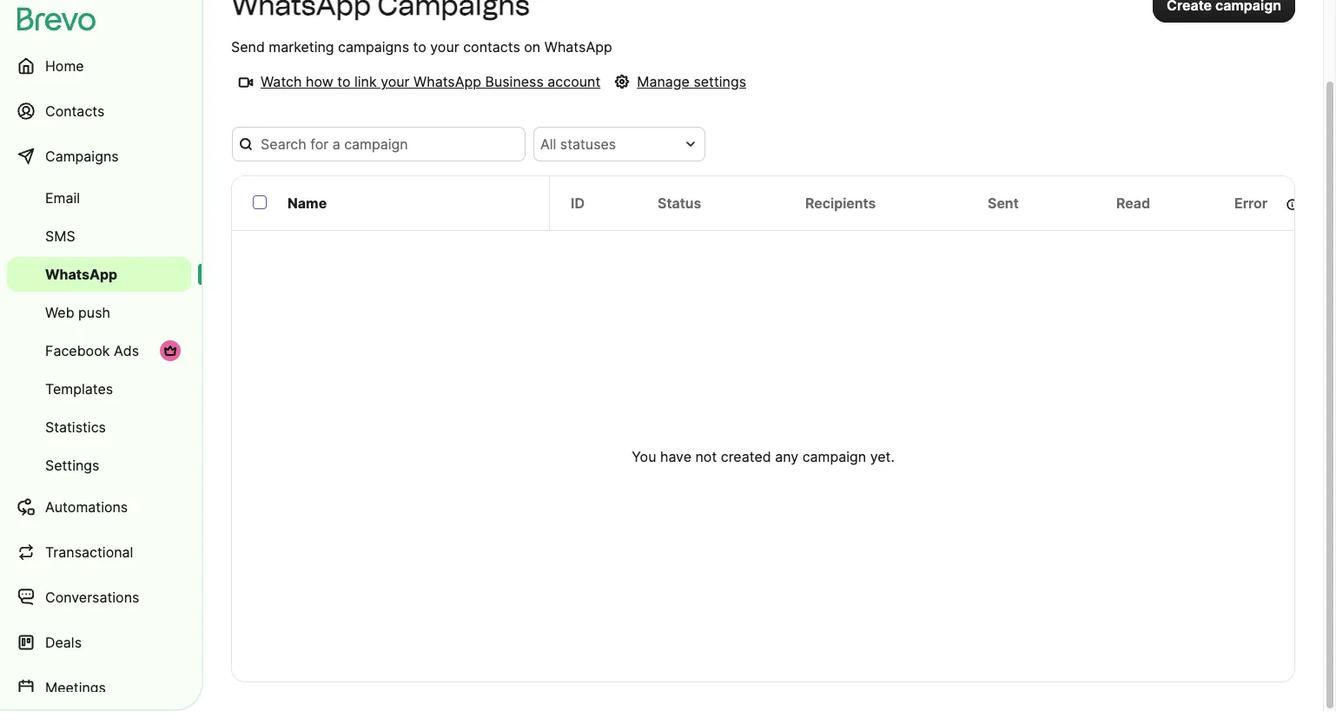 Task type: locate. For each thing, give the bounding box(es) containing it.
email
[[45, 189, 80, 207]]

campaign
[[803, 448, 866, 465]]

1 horizontal spatial to
[[413, 38, 426, 56]]

2 horizontal spatial whatsapp
[[545, 38, 612, 56]]

how
[[306, 73, 333, 90]]

settings
[[694, 73, 746, 90]]

yet.
[[870, 448, 895, 465]]

whatsapp
[[545, 38, 612, 56], [414, 73, 481, 90], [45, 266, 117, 283]]

0 vertical spatial whatsapp
[[545, 38, 612, 56]]

id
[[571, 195, 585, 212]]

your up watch how to link your whatsapp business account
[[430, 38, 459, 56]]

email link
[[7, 181, 191, 215]]

to left link
[[337, 73, 351, 90]]

any
[[775, 448, 799, 465]]

left___rvooi image
[[163, 344, 177, 358]]

Search for a campaign search field
[[232, 127, 526, 162]]

whatsapp up account at the top of the page
[[545, 38, 612, 56]]

0 horizontal spatial your
[[381, 73, 410, 90]]

to
[[413, 38, 426, 56], [337, 73, 351, 90]]

read
[[1117, 195, 1151, 212]]

web push
[[45, 304, 110, 322]]

statuses
[[560, 136, 616, 153]]

whatsapp down the 'send marketing campaigns to your contacts on whatsapp'
[[414, 73, 481, 90]]

your for to
[[430, 38, 459, 56]]

0 horizontal spatial to
[[337, 73, 351, 90]]

contacts
[[45, 103, 105, 120]]

whatsapp up web push
[[45, 266, 117, 283]]

templates
[[45, 381, 113, 398]]

your for link
[[381, 73, 410, 90]]

to up watch how to link your whatsapp business account link
[[413, 38, 426, 56]]

0 vertical spatial to
[[413, 38, 426, 56]]

link
[[354, 73, 377, 90]]

automations
[[45, 499, 128, 516]]

watch
[[261, 73, 302, 90]]

status
[[658, 195, 701, 212]]

name
[[288, 195, 327, 212]]

0 vertical spatial your
[[430, 38, 459, 56]]

web
[[45, 304, 74, 322]]

ads
[[114, 342, 139, 360]]

marketing
[[269, 38, 334, 56]]

facebook ads link
[[7, 334, 191, 368]]

your
[[430, 38, 459, 56], [381, 73, 410, 90]]

conversations
[[45, 589, 139, 607]]

1 horizontal spatial whatsapp
[[414, 73, 481, 90]]

1 horizontal spatial your
[[430, 38, 459, 56]]

campaigns
[[45, 148, 119, 165]]

meetings
[[45, 680, 106, 697]]

your right link
[[381, 73, 410, 90]]

1 vertical spatial your
[[381, 73, 410, 90]]

2 vertical spatial whatsapp
[[45, 266, 117, 283]]

statistics link
[[7, 410, 191, 445]]

send
[[231, 38, 265, 56]]

have
[[660, 448, 692, 465]]



Task type: vqa. For each thing, say whether or not it's contained in the screenshot.
Create an automation to the right
no



Task type: describe. For each thing, give the bounding box(es) containing it.
campaigns
[[338, 38, 409, 56]]

1 vertical spatial to
[[337, 73, 351, 90]]

deals link
[[7, 622, 191, 664]]

watch how to link your whatsapp business account link
[[231, 71, 601, 92]]

automations link
[[7, 487, 191, 528]]

contacts link
[[7, 90, 191, 132]]

on
[[524, 38, 541, 56]]

account
[[548, 73, 601, 90]]

templates link
[[7, 372, 191, 407]]

whatsapp link
[[7, 257, 191, 292]]

manage settings link
[[608, 71, 746, 92]]

sent
[[988, 195, 1019, 212]]

error
[[1235, 195, 1268, 212]]

settings
[[45, 457, 99, 474]]

campaigns link
[[7, 136, 191, 177]]

recipients
[[805, 195, 876, 212]]

web push link
[[7, 295, 191, 330]]

manage settings
[[637, 73, 746, 90]]

sms
[[45, 228, 75, 245]]

0 horizontal spatial whatsapp
[[45, 266, 117, 283]]

statistics
[[45, 419, 106, 436]]

you have not created any campaign yet.
[[632, 448, 895, 465]]

1 vertical spatial whatsapp
[[414, 73, 481, 90]]

send marketing campaigns to your contacts on whatsapp
[[231, 38, 612, 56]]

settings link
[[7, 448, 191, 483]]

sms link
[[7, 219, 191, 254]]

manage
[[637, 73, 690, 90]]

business
[[485, 73, 544, 90]]

not
[[696, 448, 717, 465]]

all statuses
[[540, 136, 616, 153]]

deals
[[45, 634, 82, 652]]

meetings link
[[7, 667, 191, 709]]

created
[[721, 448, 771, 465]]

all
[[540, 136, 556, 153]]

home link
[[7, 45, 191, 87]]

all statuses button
[[533, 127, 706, 162]]

contacts
[[463, 38, 520, 56]]

facebook ads
[[45, 342, 139, 360]]

transactional link
[[7, 532, 191, 573]]

watch how to link your whatsapp business account
[[261, 73, 601, 90]]

transactional
[[45, 544, 133, 561]]

you
[[632, 448, 656, 465]]

facebook
[[45, 342, 110, 360]]

push
[[78, 304, 110, 322]]

conversations link
[[7, 577, 191, 619]]

home
[[45, 57, 84, 75]]



